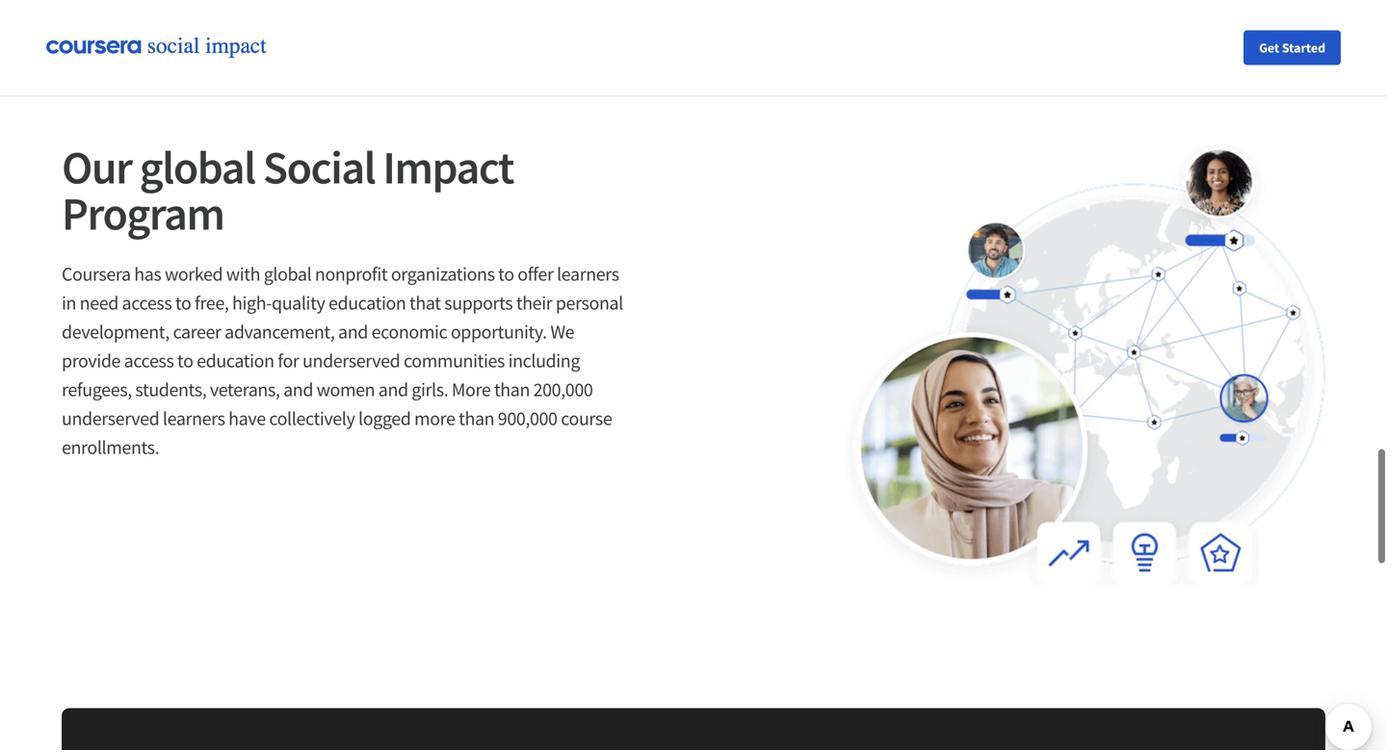 Task type: locate. For each thing, give the bounding box(es) containing it.
0 horizontal spatial education
[[197, 349, 274, 373]]

their
[[516, 291, 552, 315]]

education
[[329, 291, 406, 315], [197, 349, 274, 373]]

1 horizontal spatial learners
[[557, 262, 619, 286]]

1 vertical spatial underserved
[[62, 407, 159, 431]]

than down more
[[459, 407, 494, 431]]

organizations
[[391, 262, 495, 286]]

0 horizontal spatial underserved
[[62, 407, 159, 431]]

enrollments.
[[62, 435, 159, 460]]

to left "free,"
[[175, 291, 191, 315]]

underserved
[[303, 349, 400, 373], [62, 407, 159, 431]]

skillsets (1) image
[[844, 144, 1326, 585]]

students,
[[135, 378, 206, 402]]

0 vertical spatial global
[[139, 138, 255, 196]]

personal
[[556, 291, 623, 315]]

access
[[122, 291, 172, 315], [124, 349, 174, 373]]

development,
[[62, 320, 169, 344]]

than up 900,000
[[494, 378, 530, 402]]

coursera
[[62, 262, 131, 286]]

logged
[[358, 407, 411, 431]]

underserved up the women
[[303, 349, 400, 373]]

access up students,
[[124, 349, 174, 373]]

high-
[[232, 291, 272, 315]]

and left economic at top
[[338, 320, 368, 344]]

economic
[[371, 320, 447, 344]]

global inside the coursera has worked with global nonprofit organizations to offer learners in need access to free, high-quality education that supports their personal development, career advancement, and economic opportunity. we provide access to education for underserved communities including refugees, students, veterans, and women and girls. more than 200,000 underserved learners have collectively logged more than 900,000 course enrollments.
[[264, 262, 311, 286]]

to
[[498, 262, 514, 286], [175, 291, 191, 315], [177, 349, 193, 373]]

access down has
[[122, 291, 172, 315]]

impact
[[383, 138, 514, 196]]

including
[[508, 349, 580, 373]]

learners down students,
[[163, 407, 225, 431]]

learners
[[557, 262, 619, 286], [163, 407, 225, 431]]

career
[[173, 320, 221, 344]]

with
[[226, 262, 260, 286]]

than
[[494, 378, 530, 402], [459, 407, 494, 431]]

education up 'veterans,'
[[197, 349, 274, 373]]

program
[[62, 184, 224, 242]]

1 horizontal spatial global
[[264, 262, 311, 286]]

1 horizontal spatial and
[[338, 320, 368, 344]]

more
[[414, 407, 455, 431]]

education down nonprofit
[[329, 291, 406, 315]]

1 horizontal spatial underserved
[[303, 349, 400, 373]]

to down career
[[177, 349, 193, 373]]

communities
[[404, 349, 505, 373]]

0 vertical spatial underserved
[[303, 349, 400, 373]]

get started
[[1259, 39, 1326, 56]]

and up the logged
[[378, 378, 408, 402]]

0 horizontal spatial global
[[139, 138, 255, 196]]

1 vertical spatial than
[[459, 407, 494, 431]]

we
[[550, 320, 574, 344]]

and
[[338, 320, 368, 344], [283, 378, 313, 402], [378, 378, 408, 402]]

and down 'for'
[[283, 378, 313, 402]]

0 vertical spatial education
[[329, 291, 406, 315]]

our
[[62, 138, 132, 196]]

1 vertical spatial global
[[264, 262, 311, 286]]

1 vertical spatial learners
[[163, 407, 225, 431]]

0 vertical spatial learners
[[557, 262, 619, 286]]

offer
[[518, 262, 553, 286]]

to left the offer
[[498, 262, 514, 286]]

1 horizontal spatial education
[[329, 291, 406, 315]]

coursera has worked with global nonprofit organizations to offer learners in need access to free, high-quality education that supports their personal development, career advancement, and economic opportunity. we provide access to education for underserved communities including refugees, students, veterans, and women and girls. more than 200,000 underserved learners have collectively logged more than 900,000 course enrollments.
[[62, 262, 623, 460]]

underserved up enrollments.
[[62, 407, 159, 431]]

learners up personal
[[557, 262, 619, 286]]

global
[[139, 138, 255, 196], [264, 262, 311, 286]]



Task type: vqa. For each thing, say whether or not it's contained in the screenshot.
the bottommost Deadlines
no



Task type: describe. For each thing, give the bounding box(es) containing it.
1 vertical spatial access
[[124, 349, 174, 373]]

women
[[317, 378, 375, 402]]

0 vertical spatial to
[[498, 262, 514, 286]]

social impact logo image
[[46, 35, 277, 60]]

2 vertical spatial to
[[177, 349, 193, 373]]

global inside our global social impact program
[[139, 138, 255, 196]]

supports
[[444, 291, 513, 315]]

for
[[278, 349, 299, 373]]

girls.
[[412, 378, 448, 402]]

1 vertical spatial to
[[175, 291, 191, 315]]

that
[[410, 291, 441, 315]]

worked
[[165, 262, 223, 286]]

refugees,
[[62, 378, 132, 402]]

has
[[134, 262, 161, 286]]

course
[[561, 407, 612, 431]]

0 horizontal spatial and
[[283, 378, 313, 402]]

0 horizontal spatial learners
[[163, 407, 225, 431]]

provide
[[62, 349, 121, 373]]

advancement,
[[225, 320, 335, 344]]

in
[[62, 291, 76, 315]]

get started button
[[1244, 30, 1341, 65]]

more
[[452, 378, 491, 402]]

0 vertical spatial access
[[122, 291, 172, 315]]

social
[[263, 138, 375, 196]]

get
[[1259, 39, 1280, 56]]

nonprofit
[[315, 262, 388, 286]]

need
[[80, 291, 118, 315]]

our global social impact program
[[62, 138, 514, 242]]

have
[[229, 407, 266, 431]]

collectively
[[269, 407, 355, 431]]

900,000
[[498, 407, 557, 431]]

2 horizontal spatial and
[[378, 378, 408, 402]]

1 vertical spatial education
[[197, 349, 274, 373]]

200,000
[[533, 378, 593, 402]]

started
[[1282, 39, 1326, 56]]

free,
[[195, 291, 229, 315]]

veterans,
[[210, 378, 280, 402]]

opportunity.
[[451, 320, 547, 344]]

0 vertical spatial than
[[494, 378, 530, 402]]

quality
[[272, 291, 325, 315]]



